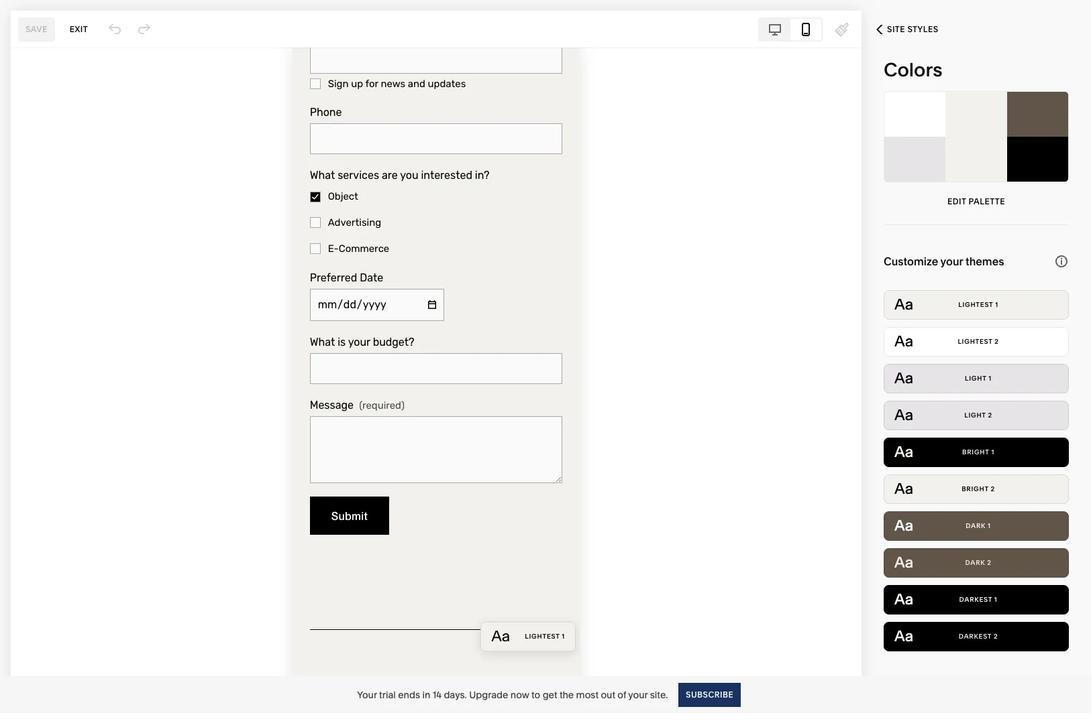 Task type: vqa. For each thing, say whether or not it's contained in the screenshot.
data.
no



Task type: locate. For each thing, give the bounding box(es) containing it.
0 vertical spatial dark
[[966, 523, 986, 530]]

edit
[[948, 197, 966, 207]]

customize
[[884, 255, 938, 268]]

bright down light 2
[[962, 449, 989, 456]]

subscribe button
[[679, 683, 741, 708]]

3 aa from the top
[[894, 370, 913, 388]]

2 aa from the top
[[894, 333, 913, 351]]

2 down dark 1
[[987, 560, 991, 567]]

lightest 1
[[958, 301, 998, 309]]

to
[[532, 689, 540, 702]]

aa for light 2
[[894, 407, 913, 425]]

1 horizontal spatial your
[[940, 255, 963, 268]]

aa for dark 2
[[894, 554, 913, 572]]

light for light 2
[[964, 412, 986, 419]]

darkest 1
[[959, 597, 998, 604]]

1 up darkest 2
[[994, 597, 998, 604]]

dark
[[966, 523, 986, 530], [965, 560, 985, 567]]

site
[[887, 24, 905, 34]]

4 aa from the top
[[894, 407, 913, 425]]

2
[[995, 338, 999, 346], [988, 412, 992, 419], [991, 486, 995, 493], [987, 560, 991, 567], [994, 633, 998, 641]]

your trial ends in 14 days. upgrade now to get the most out of your site.
[[357, 689, 668, 702]]

1
[[995, 301, 998, 309], [989, 375, 992, 382], [991, 449, 995, 456], [988, 523, 991, 530], [994, 597, 998, 604]]

bright for bright 1
[[962, 449, 989, 456]]

lightest
[[958, 301, 993, 309], [958, 338, 993, 346]]

customize your themes
[[884, 255, 1004, 268]]

lightest 2
[[958, 338, 999, 346]]

site styles
[[887, 24, 938, 34]]

lightest down 'lightest 1'
[[958, 338, 993, 346]]

tab list
[[760, 18, 821, 40]]

darkest down dark 2
[[959, 597, 992, 604]]

7 aa from the top
[[894, 517, 913, 535]]

1 bright from the top
[[962, 449, 989, 456]]

bright
[[962, 449, 989, 456], [962, 486, 989, 493]]

9 aa from the top
[[894, 591, 913, 609]]

2 up dark 1
[[991, 486, 995, 493]]

1 vertical spatial light
[[964, 412, 986, 419]]

bright up dark 1
[[962, 486, 989, 493]]

1 up lightest 2
[[995, 301, 998, 309]]

aa for bright 1
[[894, 444, 913, 462]]

your left themes
[[940, 255, 963, 268]]

2 down 'lightest 1'
[[995, 338, 999, 346]]

10 aa from the top
[[894, 628, 913, 646]]

light up light 2
[[965, 375, 987, 382]]

8 aa from the top
[[894, 554, 913, 572]]

edit palette
[[948, 197, 1005, 207]]

6 aa from the top
[[894, 480, 913, 499]]

days.
[[444, 689, 467, 702]]

1 vertical spatial bright
[[962, 486, 989, 493]]

1 down lightest 2
[[989, 375, 992, 382]]

lightest for lightest 2
[[958, 338, 993, 346]]

exit button
[[62, 17, 95, 41]]

1 for bright 1
[[991, 449, 995, 456]]

aa
[[894, 296, 913, 314], [894, 333, 913, 351], [894, 370, 913, 388], [894, 407, 913, 425], [894, 444, 913, 462], [894, 480, 913, 499], [894, 517, 913, 535], [894, 554, 913, 572], [894, 591, 913, 609], [894, 628, 913, 646]]

0 vertical spatial bright
[[962, 449, 989, 456]]

darkest
[[959, 597, 992, 604], [959, 633, 992, 641]]

2 bright from the top
[[962, 486, 989, 493]]

1 vertical spatial your
[[628, 689, 648, 702]]

lightest for lightest 1
[[958, 301, 993, 309]]

0 vertical spatial light
[[965, 375, 987, 382]]

bright 1
[[962, 449, 995, 456]]

14
[[433, 689, 442, 702]]

5 aa from the top
[[894, 444, 913, 462]]

1 vertical spatial lightest
[[958, 338, 993, 346]]

2 down darkest 1
[[994, 633, 998, 641]]

0 vertical spatial lightest
[[958, 301, 993, 309]]

light up bright 1
[[964, 412, 986, 419]]

0 vertical spatial darkest
[[959, 597, 992, 604]]

light for light 1
[[965, 375, 987, 382]]

aa for lightest 1
[[894, 296, 913, 314]]

2 down light 1 in the bottom of the page
[[988, 412, 992, 419]]

exit
[[70, 24, 88, 34]]

darkest down darkest 1
[[959, 633, 992, 641]]

2 for darkest 2
[[994, 633, 998, 641]]

your right of
[[628, 689, 648, 702]]

lightest up lightest 2
[[958, 301, 993, 309]]

your
[[357, 689, 377, 702]]

dark up dark 2
[[966, 523, 986, 530]]

0 horizontal spatial your
[[628, 689, 648, 702]]

1 vertical spatial darkest
[[959, 633, 992, 641]]

colors
[[884, 58, 942, 81]]

of
[[618, 689, 626, 702]]

your
[[940, 255, 963, 268], [628, 689, 648, 702]]

most
[[576, 689, 599, 702]]

1 aa from the top
[[894, 296, 913, 314]]

light
[[965, 375, 987, 382], [964, 412, 986, 419]]

light 2
[[964, 412, 992, 419]]

1 vertical spatial dark
[[965, 560, 985, 567]]

1 up 'bright 2'
[[991, 449, 995, 456]]

0 vertical spatial your
[[940, 255, 963, 268]]

dark down dark 1
[[965, 560, 985, 567]]

aa for light 1
[[894, 370, 913, 388]]

1 up dark 2
[[988, 523, 991, 530]]

dark 1
[[966, 523, 991, 530]]



Task type: describe. For each thing, give the bounding box(es) containing it.
dark for dark 2
[[965, 560, 985, 567]]

subscribe
[[686, 690, 734, 700]]

2 for dark 2
[[987, 560, 991, 567]]

now
[[511, 689, 529, 702]]

styles
[[907, 24, 938, 34]]

upgrade
[[469, 689, 508, 702]]

trial
[[379, 689, 396, 702]]

edit palette button
[[884, 190, 1069, 214]]

get
[[543, 689, 557, 702]]

light 1
[[965, 375, 992, 382]]

aa for lightest 2
[[894, 333, 913, 351]]

site styles button
[[862, 15, 953, 44]]

aa for dark 1
[[894, 517, 913, 535]]

the
[[560, 689, 574, 702]]

dark 2
[[965, 560, 991, 567]]

1 for light 1
[[989, 375, 992, 382]]

bright for bright 2
[[962, 486, 989, 493]]

2 for lightest 2
[[995, 338, 999, 346]]

darkest for darkest 2
[[959, 633, 992, 641]]

save button
[[18, 17, 55, 41]]

2 for light 2
[[988, 412, 992, 419]]

aa for darkest 1
[[894, 591, 913, 609]]

dark for dark 1
[[966, 523, 986, 530]]

aa for darkest 2
[[894, 628, 913, 646]]

bright 2
[[962, 486, 995, 493]]

out
[[601, 689, 615, 702]]

save
[[25, 24, 47, 34]]

1 for dark 1
[[988, 523, 991, 530]]

site.
[[650, 689, 668, 702]]

themes
[[966, 255, 1004, 268]]

1 for darkest 1
[[994, 597, 998, 604]]

darkest 2
[[959, 633, 998, 641]]

ends
[[398, 689, 420, 702]]

palette
[[969, 197, 1005, 207]]

in
[[422, 689, 430, 702]]

aa for bright 2
[[894, 480, 913, 499]]

darkest for darkest 1
[[959, 597, 992, 604]]

1 for lightest 1
[[995, 301, 998, 309]]

2 for bright 2
[[991, 486, 995, 493]]



